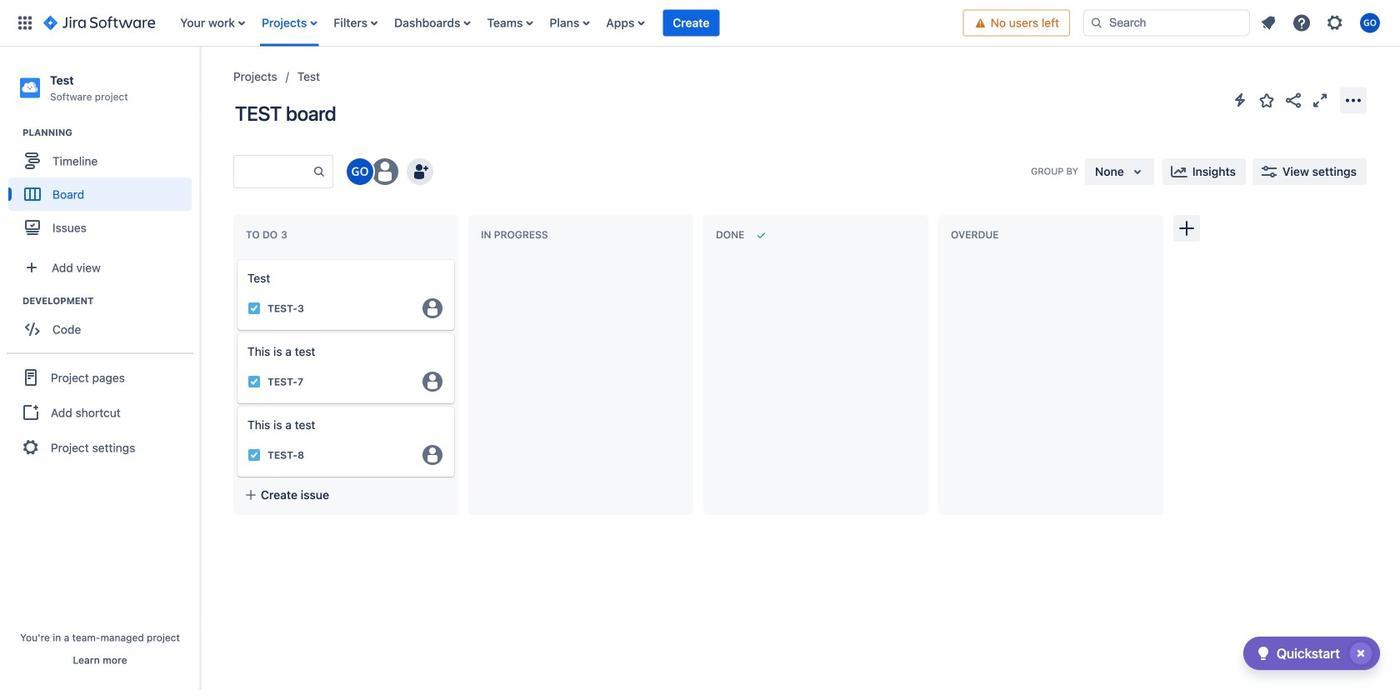 Task type: vqa. For each thing, say whether or not it's contained in the screenshot.
column header
no



Task type: locate. For each thing, give the bounding box(es) containing it.
heading for group corresponding to planning image at the left top of page
[[23, 126, 199, 139]]

list item
[[663, 0, 720, 46]]

group
[[8, 126, 199, 249], [8, 294, 199, 351], [7, 353, 193, 471]]

group for planning image at the left top of page
[[8, 126, 199, 249]]

more actions image
[[1344, 90, 1364, 110]]

1 vertical spatial heading
[[23, 294, 199, 308]]

star test board image
[[1257, 90, 1277, 110]]

1 heading from the top
[[23, 126, 199, 139]]

1 vertical spatial group
[[8, 294, 199, 351]]

primary element
[[10, 0, 964, 46]]

0 vertical spatial group
[[8, 126, 199, 249]]

sidebar navigation image
[[182, 67, 218, 100]]

planning image
[[3, 123, 23, 143]]

0 vertical spatial task image
[[248, 375, 261, 389]]

heading
[[23, 126, 199, 139], [23, 294, 199, 308]]

to do element
[[246, 229, 291, 241]]

1 vertical spatial task image
[[248, 449, 261, 462]]

2 heading from the top
[[23, 294, 199, 308]]

search image
[[1091, 16, 1104, 30]]

1 horizontal spatial list
[[1254, 8, 1391, 38]]

sidebar element
[[0, 47, 200, 690]]

enter full screen image
[[1311, 90, 1331, 110]]

None search field
[[1084, 10, 1251, 36]]

jira software image
[[43, 13, 155, 33], [43, 13, 155, 33]]

help image
[[1292, 13, 1312, 33]]

banner
[[0, 0, 1401, 47]]

notifications image
[[1259, 13, 1279, 33]]

check image
[[1254, 644, 1274, 664]]

heading for group for development image
[[23, 294, 199, 308]]

0 vertical spatial heading
[[23, 126, 199, 139]]

settings image
[[1326, 13, 1346, 33]]

add people image
[[410, 162, 430, 182]]

list
[[172, 0, 964, 46], [1254, 8, 1391, 38]]

task image
[[248, 375, 261, 389], [248, 449, 261, 462]]



Task type: describe. For each thing, give the bounding box(es) containing it.
create issue image
[[226, 248, 246, 268]]

Search field
[[1084, 10, 1251, 36]]

your profile and settings image
[[1361, 13, 1381, 33]]

automations menu button icon image
[[1231, 90, 1251, 110]]

Search this board text field
[[234, 157, 313, 187]]

group for development image
[[8, 294, 199, 351]]

dismiss quickstart image
[[1348, 640, 1375, 667]]

2 task image from the top
[[248, 449, 261, 462]]

appswitcher icon image
[[15, 13, 35, 33]]

development image
[[3, 291, 23, 311]]

2 vertical spatial group
[[7, 353, 193, 471]]

1 task image from the top
[[248, 375, 261, 389]]

task image
[[248, 302, 261, 315]]

0 horizontal spatial list
[[172, 0, 964, 46]]

create column image
[[1177, 218, 1197, 238]]



